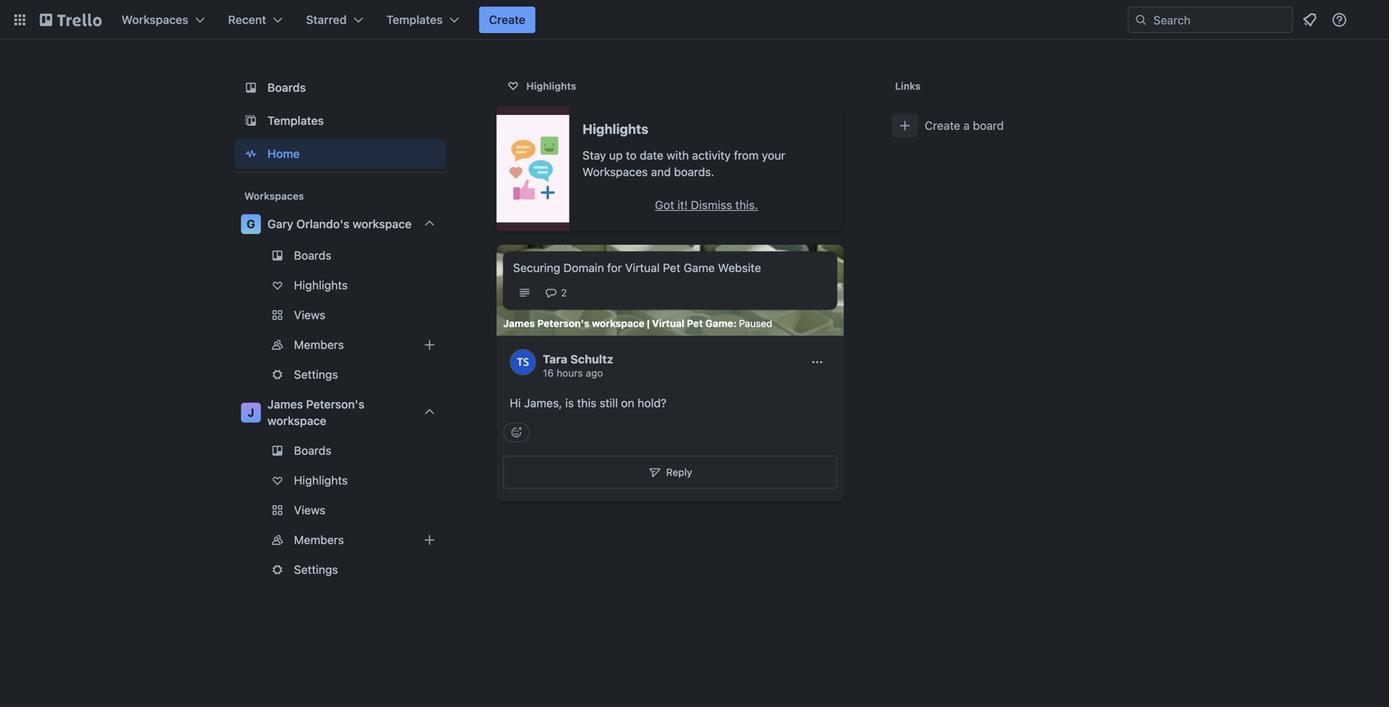 Task type: vqa. For each thing, say whether or not it's contained in the screenshot.
top or
no



Task type: locate. For each thing, give the bounding box(es) containing it.
pet right "for"
[[663, 261, 681, 275]]

0 vertical spatial views link
[[234, 302, 446, 328]]

0 horizontal spatial create
[[489, 13, 526, 26]]

1 settings from the top
[[294, 368, 338, 381]]

is
[[565, 396, 574, 410]]

views link for peterson's
[[234, 497, 446, 524]]

1 views from the top
[[294, 308, 326, 322]]

from
[[734, 148, 759, 162]]

virtual pet game link
[[652, 317, 733, 330]]

1 vertical spatial highlights link
[[234, 467, 446, 494]]

0 horizontal spatial peterson's
[[306, 397, 365, 411]]

0 horizontal spatial pet
[[663, 261, 681, 275]]

schultz
[[571, 352, 614, 366]]

members for orlando's
[[294, 338, 344, 352]]

james down 'securing'
[[503, 318, 535, 329]]

1 vertical spatial game
[[706, 318, 733, 329]]

peterson's
[[537, 318, 590, 329], [306, 397, 365, 411]]

pet
[[663, 261, 681, 275], [687, 318, 703, 329]]

1 horizontal spatial pet
[[687, 318, 703, 329]]

reply button
[[503, 456, 837, 489]]

2 vertical spatial boards
[[294, 444, 332, 457]]

2 members link from the top
[[234, 527, 446, 553]]

highlights link down james peterson's workspace
[[234, 467, 446, 494]]

1 vertical spatial pet
[[687, 318, 703, 329]]

primary element
[[0, 0, 1390, 40]]

0 vertical spatial peterson's
[[537, 318, 590, 329]]

tara schultz 16 hours ago
[[543, 352, 614, 379]]

2 views link from the top
[[234, 497, 446, 524]]

0 vertical spatial boards
[[268, 81, 306, 94]]

0 vertical spatial members
[[294, 338, 344, 352]]

switch to… image
[[12, 12, 28, 28]]

back to home image
[[40, 7, 102, 33]]

0 vertical spatial highlights link
[[234, 272, 446, 299]]

1 vertical spatial templates
[[268, 114, 324, 127]]

virtual right "for"
[[625, 261, 660, 275]]

settings link
[[234, 361, 446, 388], [234, 557, 446, 583]]

reply
[[666, 467, 692, 478]]

workspace right orlando's at the top
[[353, 217, 412, 231]]

highlights
[[526, 80, 577, 92], [583, 121, 649, 137], [294, 278, 348, 292], [294, 474, 348, 487]]

2 highlights link from the top
[[234, 467, 446, 494]]

0 horizontal spatial workspaces
[[122, 13, 188, 26]]

1 vertical spatial james
[[268, 397, 303, 411]]

pet left ':'
[[687, 318, 703, 329]]

james for james peterson's workspace | virtual pet game : paused
[[503, 318, 535, 329]]

2 members from the top
[[294, 533, 344, 547]]

templates up 'home'
[[268, 114, 324, 127]]

0 vertical spatial workspace
[[353, 217, 412, 231]]

views link
[[234, 302, 446, 328], [234, 497, 446, 524]]

boards link up the templates link
[[234, 73, 446, 103]]

0 vertical spatial settings
[[294, 368, 338, 381]]

boards for james
[[294, 444, 332, 457]]

0 vertical spatial pet
[[663, 261, 681, 275]]

0 vertical spatial add image
[[420, 335, 440, 355]]

3 boards link from the top
[[234, 438, 446, 464]]

g
[[247, 217, 255, 231]]

1 vertical spatial views link
[[234, 497, 446, 524]]

james right j
[[268, 397, 303, 411]]

1 vertical spatial workspace
[[592, 318, 645, 329]]

0 vertical spatial views
[[294, 308, 326, 322]]

0 horizontal spatial james
[[268, 397, 303, 411]]

2 vertical spatial boards link
[[234, 438, 446, 464]]

website
[[718, 261, 761, 275]]

1 vertical spatial members
[[294, 533, 344, 547]]

create inside primary element
[[489, 13, 526, 26]]

settings
[[294, 368, 338, 381], [294, 563, 338, 577]]

gary
[[268, 217, 293, 231]]

board
[[973, 119, 1004, 132]]

this.
[[736, 198, 758, 212]]

1 views link from the top
[[234, 302, 446, 328]]

2 add image from the top
[[420, 530, 440, 550]]

j
[[248, 406, 254, 419]]

activity
[[692, 148, 731, 162]]

hours
[[557, 367, 583, 379]]

1 add image from the top
[[420, 335, 440, 355]]

templates button
[[377, 7, 469, 33]]

2 views from the top
[[294, 503, 326, 517]]

boards right board image
[[268, 81, 306, 94]]

settings for james peterson's workspace
[[294, 563, 338, 577]]

1 vertical spatial boards link
[[234, 242, 446, 269]]

boards down orlando's at the top
[[294, 249, 332, 262]]

2 vertical spatial workspaces
[[244, 190, 304, 202]]

create button
[[479, 7, 536, 33]]

ago
[[586, 367, 603, 379]]

virtual
[[625, 261, 660, 275], [652, 318, 685, 329]]

1 horizontal spatial templates
[[387, 13, 443, 26]]

2 settings link from the top
[[234, 557, 446, 583]]

1 vertical spatial create
[[925, 119, 961, 132]]

workspace
[[353, 217, 412, 231], [592, 318, 645, 329], [268, 414, 327, 428]]

game
[[684, 261, 715, 275], [706, 318, 733, 329]]

|
[[647, 318, 650, 329]]

recent button
[[218, 7, 293, 33]]

james for james peterson's workspace
[[268, 397, 303, 411]]

2 settings from the top
[[294, 563, 338, 577]]

workspace right j
[[268, 414, 327, 428]]

0 vertical spatial members link
[[234, 332, 446, 358]]

boards link for orlando's
[[234, 242, 446, 269]]

workspaces inside popup button
[[122, 13, 188, 26]]

0 vertical spatial boards link
[[234, 73, 446, 103]]

create a board
[[925, 119, 1004, 132]]

1 vertical spatial views
[[294, 503, 326, 517]]

templates right starred popup button
[[387, 13, 443, 26]]

game left "paused"
[[706, 318, 733, 329]]

1 horizontal spatial workspaces
[[244, 190, 304, 202]]

0 vertical spatial templates
[[387, 13, 443, 26]]

views link for orlando's
[[234, 302, 446, 328]]

workspaces
[[122, 13, 188, 26], [583, 165, 648, 179], [244, 190, 304, 202]]

0 vertical spatial james
[[503, 318, 535, 329]]

hi
[[510, 396, 521, 410]]

0 vertical spatial workspaces
[[122, 13, 188, 26]]

got it! dismiss this.
[[655, 198, 758, 212]]

views
[[294, 308, 326, 322], [294, 503, 326, 517]]

2 horizontal spatial workspace
[[592, 318, 645, 329]]

open information menu image
[[1332, 12, 1348, 28]]

highlights down james peterson's workspace
[[294, 474, 348, 487]]

settings link for peterson's
[[234, 557, 446, 583]]

date
[[640, 148, 664, 162]]

got it! dismiss this. button
[[583, 192, 831, 218]]

0 horizontal spatial workspace
[[268, 414, 327, 428]]

1 horizontal spatial create
[[925, 119, 961, 132]]

members link for peterson's
[[234, 527, 446, 553]]

1 horizontal spatial peterson's
[[537, 318, 590, 329]]

board image
[[241, 78, 261, 98]]

boards down james peterson's workspace
[[294, 444, 332, 457]]

members link for orlando's
[[234, 332, 446, 358]]

1 highlights link from the top
[[234, 272, 446, 299]]

1 members link from the top
[[234, 332, 446, 358]]

0 vertical spatial settings link
[[234, 361, 446, 388]]

peterson's inside james peterson's workspace
[[306, 397, 365, 411]]

boards link down gary orlando's workspace
[[234, 242, 446, 269]]

templates
[[387, 13, 443, 26], [268, 114, 324, 127]]

hold?
[[638, 396, 667, 410]]

1 vertical spatial boards
[[294, 249, 332, 262]]

members
[[294, 338, 344, 352], [294, 533, 344, 547]]

1 horizontal spatial james
[[503, 318, 535, 329]]

templates link
[[234, 106, 446, 136]]

1 settings link from the top
[[234, 361, 446, 388]]

highlights link
[[234, 272, 446, 299], [234, 467, 446, 494]]

members link
[[234, 332, 446, 358], [234, 527, 446, 553]]

0 vertical spatial create
[[489, 13, 526, 26]]

1 vertical spatial workspaces
[[583, 165, 648, 179]]

gary orlando's workspace
[[268, 217, 412, 231]]

up
[[609, 148, 623, 162]]

james,
[[524, 396, 562, 410]]

boards link down james peterson's workspace
[[234, 438, 446, 464]]

james
[[503, 318, 535, 329], [268, 397, 303, 411]]

1 vertical spatial settings link
[[234, 557, 446, 583]]

boards
[[268, 81, 306, 94], [294, 249, 332, 262], [294, 444, 332, 457]]

workspace for james peterson's workspace | virtual pet game : paused
[[592, 318, 645, 329]]

got
[[655, 198, 675, 212]]

1 vertical spatial peterson's
[[306, 397, 365, 411]]

1 vertical spatial settings
[[294, 563, 338, 577]]

workspace inside james peterson's workspace
[[268, 414, 327, 428]]

2 horizontal spatial workspaces
[[583, 165, 648, 179]]

workspace left the |
[[592, 318, 645, 329]]

0 notifications image
[[1300, 10, 1320, 30]]

on
[[621, 396, 635, 410]]

views for peterson's
[[294, 503, 326, 517]]

stay up to date with activity from your workspaces and boards.
[[583, 148, 786, 179]]

virtual right the |
[[652, 318, 685, 329]]

james inside james peterson's workspace
[[268, 397, 303, 411]]

create
[[489, 13, 526, 26], [925, 119, 961, 132]]

1 members from the top
[[294, 338, 344, 352]]

1 vertical spatial members link
[[234, 527, 446, 553]]

highlights link down gary orlando's workspace
[[234, 272, 446, 299]]

game left website
[[684, 261, 715, 275]]

2 vertical spatial workspace
[[268, 414, 327, 428]]

add reaction image
[[503, 423, 530, 443]]

securing
[[513, 261, 561, 275]]

recent
[[228, 13, 266, 26]]

2 boards link from the top
[[234, 242, 446, 269]]

add image
[[420, 335, 440, 355], [420, 530, 440, 550]]

1 vertical spatial add image
[[420, 530, 440, 550]]

this
[[577, 396, 597, 410]]

paused
[[739, 318, 772, 329]]

1 horizontal spatial workspace
[[353, 217, 412, 231]]

search image
[[1135, 13, 1148, 26]]

for
[[607, 261, 622, 275]]

and
[[651, 165, 671, 179]]

0 horizontal spatial templates
[[268, 114, 324, 127]]

boards link
[[234, 73, 446, 103], [234, 242, 446, 269], [234, 438, 446, 464]]

workspace for james peterson's workspace
[[268, 414, 327, 428]]

home
[[268, 147, 300, 160]]



Task type: describe. For each thing, give the bounding box(es) containing it.
james peterson's workspace | virtual pet game : paused
[[503, 318, 772, 329]]

highlights link for peterson's
[[234, 467, 446, 494]]

stay
[[583, 148, 606, 162]]

dismiss
[[691, 198, 732, 212]]

create for create
[[489, 13, 526, 26]]

create for create a board
[[925, 119, 961, 132]]

0 vertical spatial game
[[684, 261, 715, 275]]

members for peterson's
[[294, 533, 344, 547]]

:
[[733, 318, 737, 329]]

settings link for orlando's
[[234, 361, 446, 388]]

still
[[600, 396, 618, 410]]

gary orlando (garyorlando) image
[[1360, 10, 1380, 30]]

Search field
[[1148, 7, 1293, 32]]

highlights down orlando's at the top
[[294, 278, 348, 292]]

home image
[[241, 144, 261, 164]]

views for orlando's
[[294, 308, 326, 322]]

james peterson's workspace
[[268, 397, 365, 428]]

peterson's for james peterson's workspace
[[306, 397, 365, 411]]

tara
[[543, 352, 568, 366]]

workspaces button
[[112, 7, 215, 33]]

highlights link for orlando's
[[234, 272, 446, 299]]

peterson's for james peterson's workspace | virtual pet game : paused
[[537, 318, 590, 329]]

boards for gary
[[294, 249, 332, 262]]

settings for gary orlando's workspace
[[294, 368, 338, 381]]

boards link for peterson's
[[234, 438, 446, 464]]

workspace for gary orlando's workspace
[[353, 217, 412, 231]]

0 vertical spatial virtual
[[625, 261, 660, 275]]

workspaces inside stay up to date with activity from your workspaces and boards.
[[583, 165, 648, 179]]

orlando's
[[297, 217, 350, 231]]

templates inside popup button
[[387, 13, 443, 26]]

home link
[[234, 139, 446, 169]]

highlights down create button
[[526, 80, 577, 92]]

domain
[[564, 261, 604, 275]]

your
[[762, 148, 786, 162]]

create a board button
[[885, 106, 1168, 146]]

it!
[[678, 198, 688, 212]]

securing domain for virtual pet game website
[[513, 261, 761, 275]]

links
[[895, 80, 921, 92]]

with
[[667, 148, 689, 162]]

add image for gary orlando's workspace
[[420, 335, 440, 355]]

1 boards link from the top
[[234, 73, 446, 103]]

starred
[[306, 13, 347, 26]]

2
[[561, 287, 567, 299]]

highlights up up
[[583, 121, 649, 137]]

starred button
[[296, 7, 373, 33]]

a
[[964, 119, 970, 132]]

template board image
[[241, 111, 261, 131]]

to
[[626, 148, 637, 162]]

boards.
[[674, 165, 715, 179]]

1 vertical spatial virtual
[[652, 318, 685, 329]]

16
[[543, 367, 554, 379]]

hi james, is this still on hold?
[[510, 396, 667, 410]]

add image for james peterson's workspace
[[420, 530, 440, 550]]



